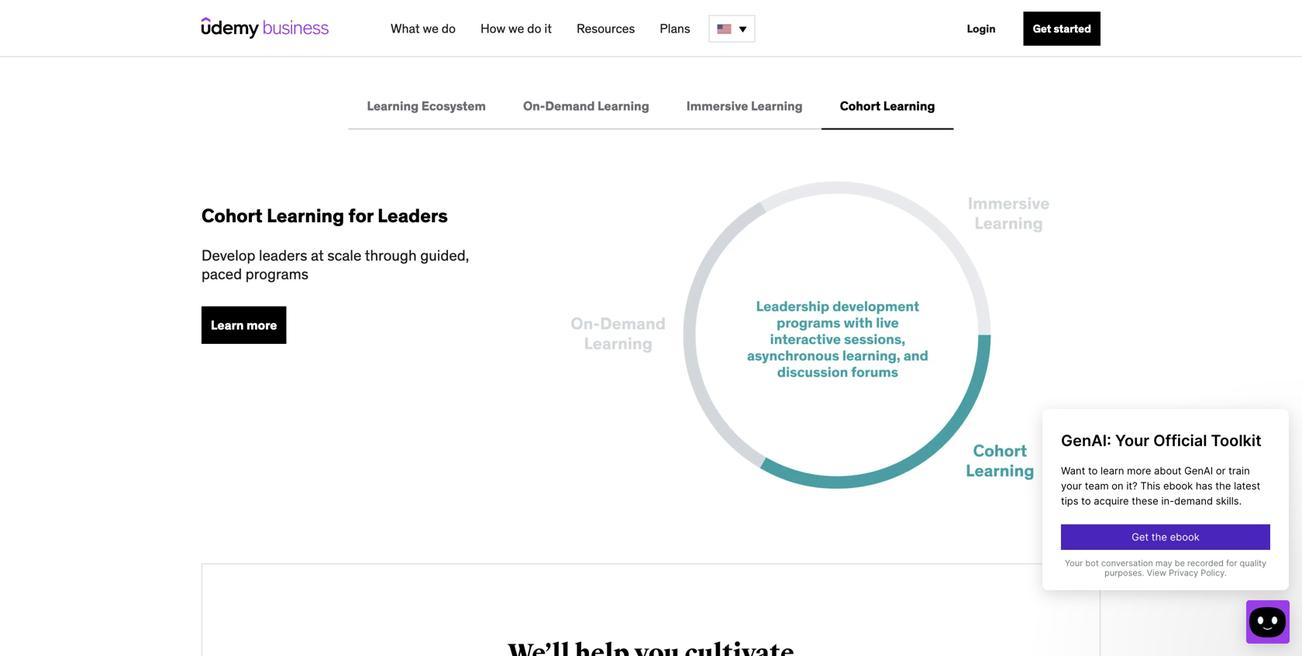 Task type: vqa. For each thing, say whether or not it's contained in the screenshot.
Learning associated with Cohort Learning
yes



Task type: describe. For each thing, give the bounding box(es) containing it.
an
[[559, 15, 575, 34]]

plans button
[[654, 15, 697, 43]]

cohort learning for leaders
[[202, 204, 448, 227]]

develop for develop everyone at your organization with the right skills through the right modalities, and an extensive partner ecosystem.
[[367, 0, 421, 15]]

develop everyone at your organization with the right skills through the right modalities, and an extensive partner ecosystem.
[[367, 0, 935, 34]]

more
[[247, 317, 277, 333]]

organization
[[536, 0, 618, 15]]

do for how we do it
[[527, 21, 541, 36]]

get started link
[[1024, 12, 1101, 46]]

everyone
[[425, 0, 485, 15]]

cohort for cohort learning
[[840, 98, 881, 114]]

partner
[[645, 15, 693, 34]]

it
[[544, 21, 552, 36]]

what
[[391, 21, 420, 36]]

scale
[[327, 246, 362, 265]]

for
[[348, 204, 373, 227]]

leaders
[[259, 246, 307, 265]]

immersive learning
[[687, 98, 803, 114]]

cohort for cohort learning for leaders
[[202, 204, 263, 227]]

resources
[[577, 21, 635, 36]]

cohort learning
[[840, 98, 935, 114]]

1 the from the left
[[652, 0, 674, 15]]

2 right from the left
[[829, 0, 860, 15]]

programs
[[246, 265, 309, 283]]

udemy business image
[[202, 17, 329, 39]]

learning ecosystem link
[[348, 84, 505, 130]]

ecosystem.
[[697, 15, 771, 34]]

get started
[[1033, 22, 1091, 36]]

skills
[[712, 0, 745, 15]]

how we do it button
[[474, 15, 558, 43]]

extensive
[[579, 15, 641, 34]]

learning for immersive learning
[[751, 98, 803, 114]]

1 right from the left
[[678, 0, 709, 15]]

learning for cohort learning
[[883, 98, 935, 114]]

immersive learning link
[[668, 84, 821, 130]]

immersive
[[687, 98, 748, 114]]

develop leaders at scale through guided, paced programs
[[202, 246, 469, 283]]

leaders
[[378, 204, 448, 227]]

through inside develop leaders at scale through guided, paced programs
[[365, 246, 417, 265]]

how
[[481, 21, 506, 36]]

started
[[1054, 22, 1091, 36]]



Task type: locate. For each thing, give the bounding box(es) containing it.
1 vertical spatial through
[[365, 246, 417, 265]]

0 horizontal spatial develop
[[202, 246, 255, 265]]

right left the 'modalities,'
[[829, 0, 860, 15]]

1 horizontal spatial at
[[488, 0, 501, 15]]

2 do from the left
[[527, 21, 541, 36]]

at up how
[[488, 0, 501, 15]]

do inside the what we do popup button
[[442, 21, 456, 36]]

through down the leaders
[[365, 246, 417, 265]]

on-
[[523, 98, 545, 114]]

0 vertical spatial at
[[488, 0, 501, 15]]

right
[[678, 0, 709, 15], [829, 0, 860, 15]]

we for what
[[423, 21, 439, 36]]

0 horizontal spatial the
[[652, 0, 674, 15]]

1 horizontal spatial cohort
[[840, 98, 881, 114]]

0 horizontal spatial at
[[311, 246, 324, 265]]

do for what we do
[[442, 21, 456, 36]]

through
[[748, 0, 800, 15], [365, 246, 417, 265]]

at for your
[[488, 0, 501, 15]]

do left it
[[527, 21, 541, 36]]

do down everyone
[[442, 21, 456, 36]]

1 horizontal spatial develop
[[367, 0, 421, 15]]

how we do it
[[481, 21, 552, 36]]

1 horizontal spatial through
[[748, 0, 800, 15]]

cohort
[[840, 98, 881, 114], [202, 204, 263, 227]]

at for scale
[[311, 246, 324, 265]]

resources button
[[570, 15, 641, 43]]

at inside develop leaders at scale through guided, paced programs
[[311, 246, 324, 265]]

0 horizontal spatial through
[[365, 246, 417, 265]]

1 vertical spatial at
[[311, 246, 324, 265]]

1 we from the left
[[423, 21, 439, 36]]

modalities,
[[863, 0, 935, 15]]

develop inside the develop everyone at your organization with the right skills through the right modalities, and an extensive partner ecosystem.
[[367, 0, 421, 15]]

1 horizontal spatial the
[[804, 0, 825, 15]]

0 vertical spatial develop
[[367, 0, 421, 15]]

ecosystem
[[421, 98, 486, 114]]

learning ecosystem
[[367, 98, 486, 114]]

learn more
[[211, 317, 277, 333]]

we inside popup button
[[423, 21, 439, 36]]

learn more link
[[202, 307, 286, 344]]

2 the from the left
[[804, 0, 825, 15]]

develop up "what"
[[367, 0, 421, 15]]

tab list containing learning ecosystem
[[202, 84, 1101, 130]]

0 horizontal spatial right
[[678, 0, 709, 15]]

1 do from the left
[[442, 21, 456, 36]]

paced
[[202, 265, 242, 283]]

0 vertical spatial cohort
[[840, 98, 881, 114]]

at inside the develop everyone at your organization with the right skills through the right modalities, and an extensive partner ecosystem.
[[488, 0, 501, 15]]

login
[[967, 22, 996, 36]]

on-demand learning
[[523, 98, 649, 114]]

at left scale
[[311, 246, 324, 265]]

1 vertical spatial develop
[[202, 246, 255, 265]]

develop left leaders
[[202, 246, 255, 265]]

learning
[[367, 98, 419, 114], [598, 98, 649, 114], [751, 98, 803, 114], [883, 98, 935, 114], [267, 204, 344, 227]]

1 horizontal spatial right
[[829, 0, 860, 15]]

plans
[[660, 21, 690, 36]]

login button
[[958, 12, 1005, 46]]

demand
[[545, 98, 595, 114]]

through right the skills
[[748, 0, 800, 15]]

learn
[[211, 317, 244, 333]]

1 horizontal spatial do
[[527, 21, 541, 36]]

1 horizontal spatial we
[[509, 21, 524, 36]]

we right "what"
[[423, 21, 439, 36]]

right up plans
[[678, 0, 709, 15]]

0 horizontal spatial we
[[423, 21, 439, 36]]

develop
[[367, 0, 421, 15], [202, 246, 255, 265]]

cohort inside tab list
[[840, 98, 881, 114]]

we down your
[[509, 21, 524, 36]]

learning inside 'link'
[[367, 98, 419, 114]]

do inside how we do it dropdown button
[[527, 21, 541, 36]]

cohort learning link
[[821, 84, 954, 130]]

learning for cohort learning for leaders
[[267, 204, 344, 227]]

at
[[488, 0, 501, 15], [311, 246, 324, 265]]

0 vertical spatial through
[[748, 0, 800, 15]]

learn more button
[[202, 307, 286, 344]]

get
[[1033, 22, 1051, 36]]

do
[[442, 21, 456, 36], [527, 21, 541, 36]]

what we do button
[[384, 15, 462, 43]]

guided,
[[420, 246, 469, 265]]

develop for develop leaders at scale through guided, paced programs
[[202, 246, 255, 265]]

tab list
[[202, 84, 1101, 130]]

0 horizontal spatial do
[[442, 21, 456, 36]]

your
[[505, 0, 533, 15]]

0 horizontal spatial cohort
[[202, 204, 263, 227]]

we inside dropdown button
[[509, 21, 524, 36]]

1 vertical spatial cohort
[[202, 204, 263, 227]]

develop inside develop leaders at scale through guided, paced programs
[[202, 246, 255, 265]]

and
[[531, 15, 556, 34]]

with
[[621, 0, 649, 15]]

menu navigation
[[378, 0, 1101, 57]]

through inside the develop everyone at your organization with the right skills through the right modalities, and an extensive partner ecosystem.
[[748, 0, 800, 15]]

2 we from the left
[[509, 21, 524, 36]]

the
[[652, 0, 674, 15], [804, 0, 825, 15]]

we
[[423, 21, 439, 36], [509, 21, 524, 36]]

we for how
[[509, 21, 524, 36]]

on-demand learning link
[[505, 84, 668, 130]]

what we do
[[391, 21, 456, 36]]



